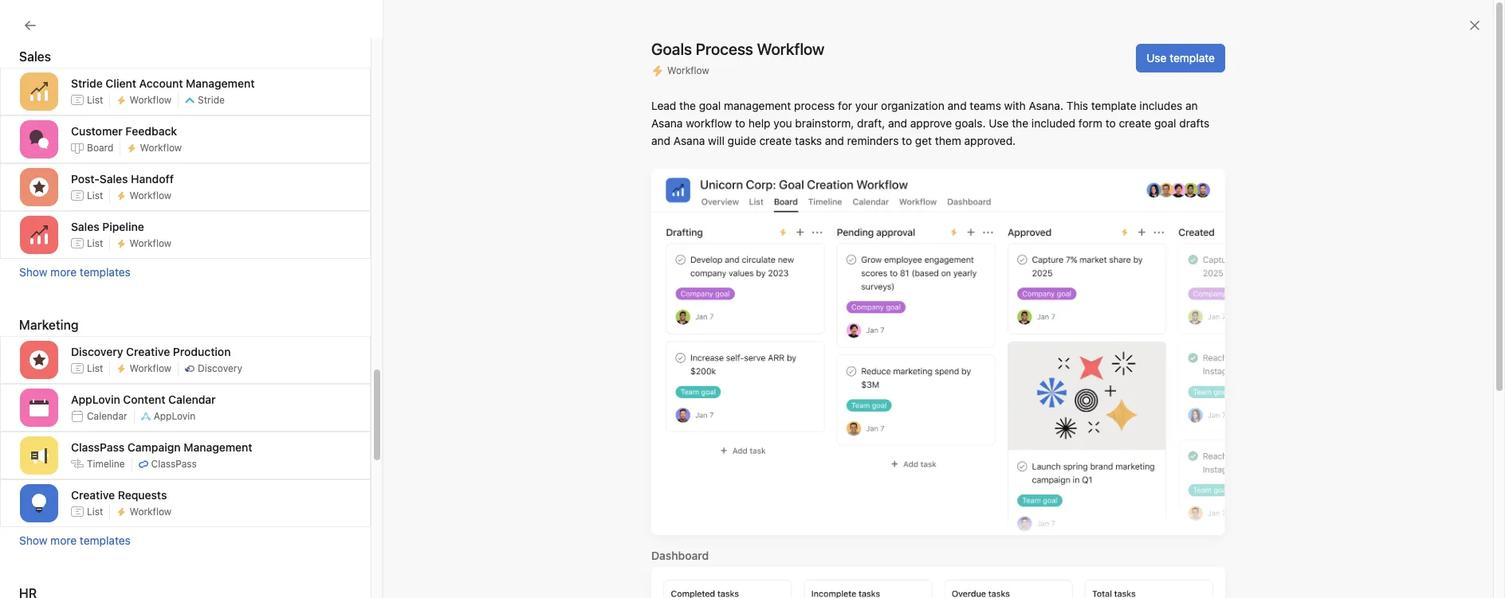 Task type: locate. For each thing, give the bounding box(es) containing it.
1 vertical spatial stride
[[198, 94, 225, 106]]

list down creative requests
[[87, 506, 103, 518]]

show down the sales pipeline icon
[[19, 266, 47, 279]]

my
[[262, 67, 284, 85], [41, 80, 57, 93], [41, 313, 57, 327], [41, 371, 57, 384]]

tasks down home
[[60, 80, 87, 93]]

stride down the stride client account management
[[198, 94, 225, 106]]

my inside projects 'element'
[[41, 313, 57, 327]]

production
[[173, 345, 231, 359]]

stride
[[71, 76, 103, 90], [198, 94, 225, 106]]

creative up content
[[126, 345, 170, 359]]

1 horizontal spatial goals
[[652, 40, 692, 58]]

workflow down feedback
[[140, 142, 182, 154]]

on
[[966, 201, 979, 213]]

1 horizontal spatial applovin
[[154, 410, 196, 422]]

my for my tasks
[[41, 80, 57, 93]]

classpass for classpass campaign management
[[71, 441, 125, 454]]

0 vertical spatial classpass
[[71, 441, 125, 454]]

classpass for classpass
[[151, 458, 197, 470]]

0 horizontal spatial classpass
[[71, 441, 125, 454]]

1 show from the top
[[19, 266, 47, 279]]

brainstorm,
[[796, 116, 855, 130]]

list
[[87, 94, 103, 106], [211, 97, 230, 110], [87, 189, 103, 201], [87, 237, 103, 249], [87, 363, 103, 374], [87, 506, 103, 518]]

for
[[838, 99, 853, 112]]

workflow down the discovery creative production
[[130, 363, 172, 374]]

ago
[[1055, 201, 1071, 213]]

discovery
[[71, 345, 123, 359], [198, 363, 242, 374]]

show more templates button down 'requests'
[[19, 534, 352, 548]]

content
[[123, 393, 165, 406]]

management right the campaign
[[184, 441, 253, 454]]

1 show more templates from the top
[[19, 266, 131, 279]]

show for marketing
[[19, 534, 47, 548]]

0 vertical spatial more
[[50, 266, 77, 279]]

stride for stride client account management
[[71, 76, 103, 90]]

show more templates down creative requests "image"
[[19, 534, 131, 548]]

1 vertical spatial goal
[[1155, 116, 1177, 130]]

guide
[[728, 134, 757, 148]]

1 vertical spatial use
[[989, 116, 1009, 130]]

asana down workflow
[[674, 134, 705, 148]]

1 horizontal spatial use
[[1147, 51, 1167, 65]]

list down 'post-'
[[87, 189, 103, 201]]

workflow down pipeline
[[130, 237, 172, 249]]

1 vertical spatial the
[[1012, 116, 1029, 130]]

workflow for discovery creative production
[[130, 363, 172, 374]]

workspace
[[60, 371, 116, 384]]

workflow for customer feedback
[[140, 142, 182, 154]]

management
[[186, 76, 255, 90], [184, 441, 253, 454]]

show
[[19, 266, 47, 279], [19, 534, 47, 548]]

close image
[[1469, 19, 1482, 32]]

classpass down classpass campaign management
[[151, 458, 197, 470]]

asana down lead
[[652, 116, 683, 130]]

0 vertical spatial the
[[680, 99, 696, 112]]

0 horizontal spatial creative
[[71, 489, 115, 502]]

0 horizontal spatial applovin
[[71, 393, 120, 406]]

0 vertical spatial show
[[19, 266, 47, 279]]

0 horizontal spatial the
[[680, 99, 696, 112]]

goal
[[699, 99, 721, 112], [1155, 116, 1177, 130]]

dashboard
[[313, 97, 370, 110], [652, 549, 709, 563]]

1 vertical spatial discovery
[[198, 363, 242, 374]]

1 horizontal spatial classpass
[[151, 458, 197, 470]]

0 horizontal spatial stride
[[71, 76, 103, 90]]

use up approved.
[[989, 116, 1009, 130]]

the right lead
[[680, 99, 696, 112]]

show more templates button down list icon
[[19, 266, 352, 279]]

task progress
[[1105, 172, 1168, 184]]

template up an
[[1170, 51, 1216, 65]]

2 more from the top
[[50, 534, 77, 548]]

1 vertical spatial goals
[[41, 231, 71, 244]]

show more templates down goals link
[[19, 266, 131, 279]]

sales pipeline image
[[30, 226, 49, 245]]

show down creative requests "image"
[[19, 534, 47, 548]]

my inside "global" element
[[41, 80, 57, 93]]

0 vertical spatial goal
[[699, 99, 721, 112]]

approve
[[911, 116, 952, 130]]

sales
[[19, 49, 51, 64], [100, 172, 128, 185], [71, 220, 99, 233]]

goal down includes
[[1155, 116, 1177, 130]]

1 vertical spatial creative
[[71, 489, 115, 502]]

cell
[[940, 193, 1099, 223], [1352, 193, 1448, 223]]

1 vertical spatial asana
[[674, 134, 705, 148]]

insights element
[[0, 145, 191, 254]]

row
[[191, 192, 1506, 194]]

use
[[1147, 51, 1167, 65], [989, 116, 1009, 130]]

0 horizontal spatial goal
[[699, 99, 721, 112]]

0 horizontal spatial use
[[989, 116, 1009, 130]]

0 vertical spatial show more templates button
[[19, 266, 352, 279]]

account
[[139, 76, 183, 90]]

management up list link
[[186, 76, 255, 90]]

1 vertical spatial templates
[[80, 534, 131, 548]]

templates
[[80, 266, 131, 279], [80, 534, 131, 548]]

1 horizontal spatial dashboard
[[652, 549, 709, 563]]

list up customer in the left top of the page
[[87, 94, 103, 106]]

1 horizontal spatial create
[[1119, 116, 1152, 130]]

2 show from the top
[[19, 534, 47, 548]]

cross-functional project plan row
[[191, 193, 1506, 224]]

calendar right content
[[168, 393, 216, 406]]

0 vertical spatial show more templates
[[19, 266, 131, 279]]

sales pipeline
[[71, 220, 144, 233]]

list box
[[565, 6, 948, 32]]

you
[[774, 116, 793, 130]]

0 horizontal spatial goals
[[41, 231, 71, 244]]

1 vertical spatial classpass
[[151, 458, 197, 470]]

workflow
[[668, 65, 710, 77], [130, 94, 172, 106], [140, 142, 182, 154], [130, 189, 172, 201], [130, 237, 172, 249], [130, 363, 172, 374], [130, 506, 172, 518]]

projects
[[19, 261, 63, 274]]

show for sales
[[19, 266, 47, 279]]

0 vertical spatial dashboard
[[313, 97, 370, 110]]

show more templates for marketing
[[19, 534, 131, 548]]

2 show more templates button from the top
[[19, 534, 352, 548]]

goals for goals
[[41, 231, 71, 244]]

discovery for discovery creative production
[[71, 345, 123, 359]]

0 vertical spatial creative
[[126, 345, 170, 359]]

templates down goals link
[[80, 266, 131, 279]]

applovin down my workspace link
[[71, 393, 120, 406]]

0 horizontal spatial create
[[760, 134, 792, 148]]

my up inbox
[[41, 80, 57, 93]]

1 horizontal spatial cell
[[1352, 193, 1448, 223]]

discovery down production
[[198, 363, 242, 374]]

1 templates from the top
[[80, 266, 131, 279]]

post-sales handoff
[[71, 172, 174, 185]]

included
[[1032, 116, 1076, 130]]

template
[[1170, 51, 1216, 65], [1092, 99, 1137, 112]]

1 show more templates button from the top
[[19, 266, 352, 279]]

on track
[[966, 201, 1005, 213]]

1 vertical spatial tasks
[[795, 134, 822, 148]]

0 horizontal spatial tasks
[[60, 80, 87, 93]]

1 vertical spatial template
[[1092, 99, 1137, 112]]

0 horizontal spatial cell
[[940, 193, 1099, 223]]

goals
[[652, 40, 692, 58], [41, 231, 71, 244]]

2 horizontal spatial to
[[1106, 116, 1116, 130]]

0 vertical spatial goals
[[652, 40, 692, 58]]

stride for stride
[[198, 94, 225, 106]]

process
[[794, 99, 835, 112]]

sales down go back icon
[[19, 49, 51, 64]]

create
[[1119, 116, 1152, 130], [760, 134, 792, 148]]

1 horizontal spatial goal
[[1155, 116, 1177, 130]]

home
[[41, 54, 72, 68]]

my left first portfolio at the left top of the page
[[262, 67, 284, 85]]

0 vertical spatial template
[[1170, 51, 1216, 65]]

goals inside goals link
[[41, 231, 71, 244]]

1 horizontal spatial tasks
[[795, 134, 822, 148]]

discovery up my workspace link
[[71, 345, 123, 359]]

to right form
[[1106, 116, 1116, 130]]

creative
[[126, 345, 170, 359], [71, 489, 115, 502]]

list down my first portfolio link
[[87, 363, 103, 374]]

use up includes
[[1147, 51, 1167, 65]]

classpass up timeline
[[71, 441, 125, 454]]

stride client account management image
[[30, 82, 49, 101]]

asana
[[652, 116, 683, 130], [674, 134, 705, 148]]

applovin for applovin content calendar
[[71, 393, 120, 406]]

global element
[[0, 39, 191, 135]]

0 vertical spatial tasks
[[60, 80, 87, 93]]

show more templates button
[[19, 266, 352, 279], [19, 534, 352, 548]]

0 horizontal spatial template
[[1092, 99, 1137, 112]]

my left first
[[41, 313, 57, 327]]

2 show more templates from the top
[[19, 534, 131, 548]]

use inside button
[[1147, 51, 1167, 65]]

creative down timeline
[[71, 489, 115, 502]]

0 horizontal spatial discovery
[[71, 345, 123, 359]]

1 vertical spatial more
[[50, 534, 77, 548]]

goal up workflow
[[699, 99, 721, 112]]

and down organization
[[889, 116, 908, 130]]

0 vertical spatial sales
[[19, 49, 51, 64]]

tasks down the brainstorm, at the right top of page
[[795, 134, 822, 148]]

1 vertical spatial show
[[19, 534, 47, 548]]

create down includes
[[1119, 116, 1152, 130]]

sales down portfolios
[[71, 220, 99, 233]]

1 more from the top
[[50, 266, 77, 279]]

more for sales
[[50, 266, 77, 279]]

projects button
[[0, 258, 63, 278]]

discovery creative production
[[71, 345, 231, 359]]

2 templates from the top
[[80, 534, 131, 548]]

more down creative requests
[[50, 534, 77, 548]]

calendar down applovin content calendar
[[87, 410, 127, 422]]

the down the with
[[1012, 116, 1029, 130]]

1 horizontal spatial stride
[[198, 94, 225, 106]]

workflow for sales pipeline
[[130, 237, 172, 249]]

1 horizontal spatial to
[[902, 134, 913, 148]]

template inside use template button
[[1170, 51, 1216, 65]]

more down goals link
[[50, 266, 77, 279]]

my for my workspace
[[41, 371, 57, 384]]

form
[[1079, 116, 1103, 130]]

1 horizontal spatial discovery
[[198, 363, 242, 374]]

stride down home link
[[71, 76, 103, 90]]

0 horizontal spatial calendar
[[87, 410, 127, 422]]

goals link
[[10, 225, 182, 250]]

insights button
[[0, 150, 61, 169]]

to left "get"
[[902, 134, 913, 148]]

reminders
[[848, 134, 899, 148]]

asana.
[[1029, 99, 1064, 112]]

to up the guide
[[735, 116, 746, 130]]

includes
[[1140, 99, 1183, 112]]

goals up lead
[[652, 40, 692, 58]]

1 cell from the left
[[940, 193, 1099, 223]]

home link
[[10, 49, 182, 74]]

my first portfolio
[[41, 313, 127, 327]]

1 vertical spatial applovin
[[154, 410, 196, 422]]

1 vertical spatial show more templates
[[19, 534, 131, 548]]

templates down creative requests
[[80, 534, 131, 548]]

classpass campaign management
[[71, 441, 253, 454]]

1 vertical spatial dashboard
[[652, 549, 709, 563]]

workflow down 'requests'
[[130, 506, 172, 518]]

and down the brainstorm, at the right top of page
[[825, 134, 845, 148]]

the
[[680, 99, 696, 112], [1012, 116, 1029, 130]]

feedback
[[126, 124, 177, 138]]

team button
[[0, 341, 48, 361]]

more for marketing
[[50, 534, 77, 548]]

portfolio
[[83, 313, 127, 327]]

0 vertical spatial discovery
[[71, 345, 123, 359]]

template up form
[[1092, 99, 1137, 112]]

1 vertical spatial create
[[760, 134, 792, 148]]

workflow down account
[[130, 94, 172, 106]]

insights
[[19, 152, 61, 166]]

0 vertical spatial templates
[[80, 266, 131, 279]]

goals for goals process workflow
[[652, 40, 692, 58]]

list for sales pipeline
[[87, 237, 103, 249]]

1 vertical spatial show more templates button
[[19, 534, 352, 548]]

classpass
[[71, 441, 125, 454], [151, 458, 197, 470]]

cross-functional project plan link
[[239, 199, 389, 217]]

list down sales pipeline
[[87, 237, 103, 249]]

applovin
[[71, 393, 120, 406], [154, 410, 196, 422]]

0 vertical spatial calendar
[[168, 393, 216, 406]]

0 vertical spatial stride
[[71, 76, 103, 90]]

create down you
[[760, 134, 792, 148]]

goals.
[[955, 116, 986, 130]]

goals down portfolios
[[41, 231, 71, 244]]

1
[[1014, 201, 1019, 213]]

2 vertical spatial sales
[[71, 220, 99, 233]]

my inside teams element
[[41, 371, 57, 384]]

0 vertical spatial applovin
[[71, 393, 120, 406]]

0 vertical spatial use
[[1147, 51, 1167, 65]]

plan
[[367, 201, 389, 214]]

discovery for discovery
[[198, 363, 242, 374]]

workflow down handoff
[[130, 189, 172, 201]]

portfolios
[[41, 205, 91, 219]]

applovin up classpass campaign management
[[154, 410, 196, 422]]

stride client account management
[[71, 76, 255, 90]]

show more templates
[[19, 266, 131, 279], [19, 534, 131, 548]]

0 vertical spatial create
[[1119, 116, 1152, 130]]

sales down board
[[100, 172, 128, 185]]

my down discovery creative production image
[[41, 371, 57, 384]]

1 horizontal spatial template
[[1170, 51, 1216, 65]]

and
[[948, 99, 967, 112], [889, 116, 908, 130], [652, 134, 671, 148], [825, 134, 845, 148]]

creative requests
[[71, 489, 167, 502]]

0%
[[1160, 201, 1175, 213]]

goals process workflow
[[652, 40, 825, 58]]

0 vertical spatial management
[[186, 76, 255, 90]]



Task type: vqa. For each thing, say whether or not it's contained in the screenshot.
see details, portfolio 3 Image
no



Task type: describe. For each thing, give the bounding box(es) containing it.
team
[[19, 344, 48, 357]]

my workspace
[[41, 371, 116, 384]]

workflow for post-sales handoff
[[130, 189, 172, 201]]

1 vertical spatial calendar
[[87, 410, 127, 422]]

your
[[856, 99, 878, 112]]

0 vertical spatial asana
[[652, 116, 683, 130]]

cross-
[[239, 201, 274, 214]]

minute
[[1021, 201, 1052, 213]]

first
[[60, 313, 80, 327]]

functional
[[274, 201, 325, 214]]

applovin content calendar image
[[30, 399, 49, 418]]

customer
[[71, 124, 123, 138]]

my for my first portfolio
[[262, 67, 284, 85]]

portfolios link
[[10, 199, 182, 225]]

1 horizontal spatial creative
[[126, 345, 170, 359]]

management
[[724, 99, 791, 112]]

reporting
[[41, 179, 92, 193]]

0 horizontal spatial to
[[735, 116, 746, 130]]

process workflow
[[696, 40, 825, 58]]

drafts
[[1180, 116, 1210, 130]]

post-sales handoff image
[[30, 178, 49, 197]]

organization
[[881, 99, 945, 112]]

classpass campaign management image
[[30, 447, 49, 466]]

task
[[1105, 172, 1126, 184]]

campaign
[[127, 441, 181, 454]]

2 cell from the left
[[1352, 193, 1448, 223]]

list for stride client account management
[[87, 94, 103, 106]]

list for discovery creative production
[[87, 363, 103, 374]]

an
[[1186, 99, 1199, 112]]

workflow
[[686, 116, 732, 130]]

list for post-sales handoff
[[87, 189, 103, 201]]

applovin for applovin
[[154, 410, 196, 422]]

list for creative requests
[[87, 506, 103, 518]]

projects element
[[0, 254, 191, 337]]

go back image
[[24, 19, 37, 32]]

customer feedback image
[[30, 130, 49, 149]]

first portfolio
[[287, 67, 380, 85]]

0 horizontal spatial dashboard
[[313, 97, 370, 110]]

lead
[[652, 99, 677, 112]]

them
[[935, 134, 962, 148]]

sales for sales
[[19, 49, 51, 64]]

client
[[106, 76, 136, 90]]

handoff
[[131, 172, 174, 185]]

timeline
[[87, 458, 125, 470]]

cell containing on track
[[940, 193, 1099, 223]]

track
[[982, 201, 1005, 213]]

approved.
[[965, 134, 1016, 148]]

inbox link
[[10, 100, 182, 125]]

list image
[[220, 203, 230, 213]]

post-
[[71, 172, 100, 185]]

templates for sales
[[80, 266, 131, 279]]

requests
[[118, 489, 167, 502]]

get
[[916, 134, 932, 148]]

teams
[[970, 99, 1002, 112]]

tasks inside lead the goal management process for your organization and teams with asana. this template includes an asana workflow to help you brainstorm, draft, and approve goals. use the included form to create goal drafts and asana will guide create tasks and reminders to get them approved.
[[795, 134, 822, 148]]

and up goals.
[[948, 99, 967, 112]]

draft,
[[858, 116, 886, 130]]

lead the goal management process for your organization and teams with asana. this template includes an asana workflow to help you brainstorm, draft, and approve goals. use the included form to create goal drafts and asana will guide create tasks and reminders to get them approved.
[[652, 99, 1210, 148]]

show more templates button for marketing
[[19, 534, 352, 548]]

workflow for creative requests
[[130, 506, 172, 518]]

pipeline
[[102, 220, 144, 233]]

hide sidebar image
[[21, 13, 33, 26]]

customer feedback
[[71, 124, 177, 138]]

due date for cross-functional project plan cell
[[1257, 193, 1353, 223]]

1 horizontal spatial calendar
[[168, 393, 216, 406]]

board
[[87, 142, 114, 154]]

task progress row
[[191, 164, 1506, 193]]

with
[[1005, 99, 1026, 112]]

creative requests image
[[30, 495, 49, 514]]

1 vertical spatial management
[[184, 441, 253, 454]]

sales for sales pipeline
[[71, 220, 99, 233]]

workflow up lead
[[668, 65, 710, 77]]

my tasks
[[41, 80, 87, 93]]

will
[[708, 134, 725, 148]]

use template button
[[1137, 44, 1226, 73]]

workflow for stride client account management
[[130, 94, 172, 106]]

1 minute ago
[[1014, 201, 1071, 213]]

my first portfolio link
[[10, 308, 182, 333]]

this
[[1067, 99, 1089, 112]]

show more templates for sales
[[19, 266, 131, 279]]

reporting link
[[10, 174, 182, 199]]

template inside lead the goal management process for your organization and teams with asana. this template includes an asana workflow to help you brainstorm, draft, and approve goals. use the included form to create goal drafts and asana will guide create tasks and reminders to get them approved.
[[1092, 99, 1137, 112]]

my first portfolio
[[262, 67, 380, 85]]

use template
[[1147, 51, 1216, 65]]

discovery creative production image
[[30, 351, 49, 370]]

1 vertical spatial sales
[[100, 172, 128, 185]]

my workspace link
[[10, 365, 182, 391]]

templates for marketing
[[80, 534, 131, 548]]

project
[[328, 201, 364, 214]]

progress
[[1129, 172, 1168, 184]]

tasks inside "global" element
[[60, 80, 87, 93]]

help
[[749, 116, 771, 130]]

cross-functional project plan cell
[[191, 193, 940, 224]]

use inside lead the goal management process for your organization and teams with asana. this template includes an asana workflow to help you brainstorm, draft, and approve goals. use the included form to create goal drafts and asana will guide create tasks and reminders to get them approved.
[[989, 116, 1009, 130]]

inbox
[[41, 105, 69, 119]]

teams element
[[0, 337, 191, 394]]

marketing
[[19, 318, 79, 333]]

list down the stride client account management
[[211, 97, 230, 110]]

my tasks link
[[10, 74, 182, 100]]

cross-functional project plan
[[239, 201, 389, 214]]

applovin content calendar
[[71, 393, 216, 406]]

dashboard link
[[313, 97, 370, 118]]

show more templates button for sales
[[19, 266, 352, 279]]

list link
[[211, 97, 230, 118]]

my for my first portfolio
[[41, 313, 57, 327]]

and down lead
[[652, 134, 671, 148]]

1 horizontal spatial the
[[1012, 116, 1029, 130]]



